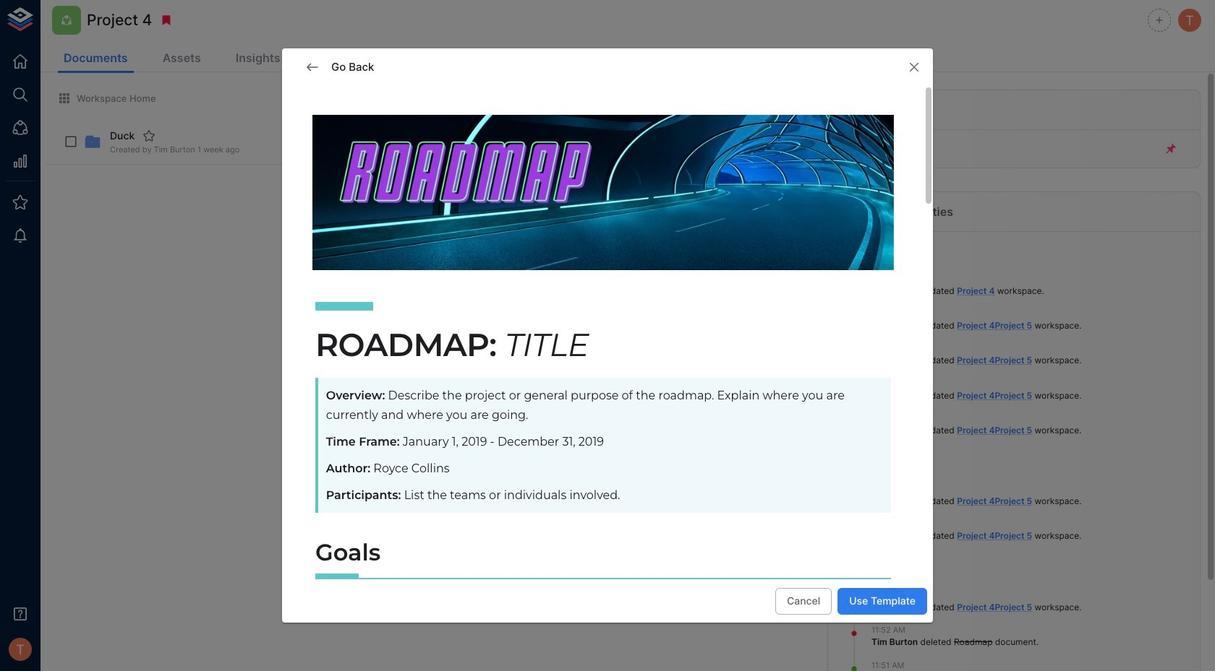 Task type: locate. For each thing, give the bounding box(es) containing it.
favorite image
[[143, 129, 156, 142]]

remove bookmark image
[[160, 14, 173, 27]]

dialog
[[282, 48, 933, 672]]

unpin image
[[1164, 143, 1177, 156]]



Task type: vqa. For each thing, say whether or not it's contained in the screenshot.
Supplies
no



